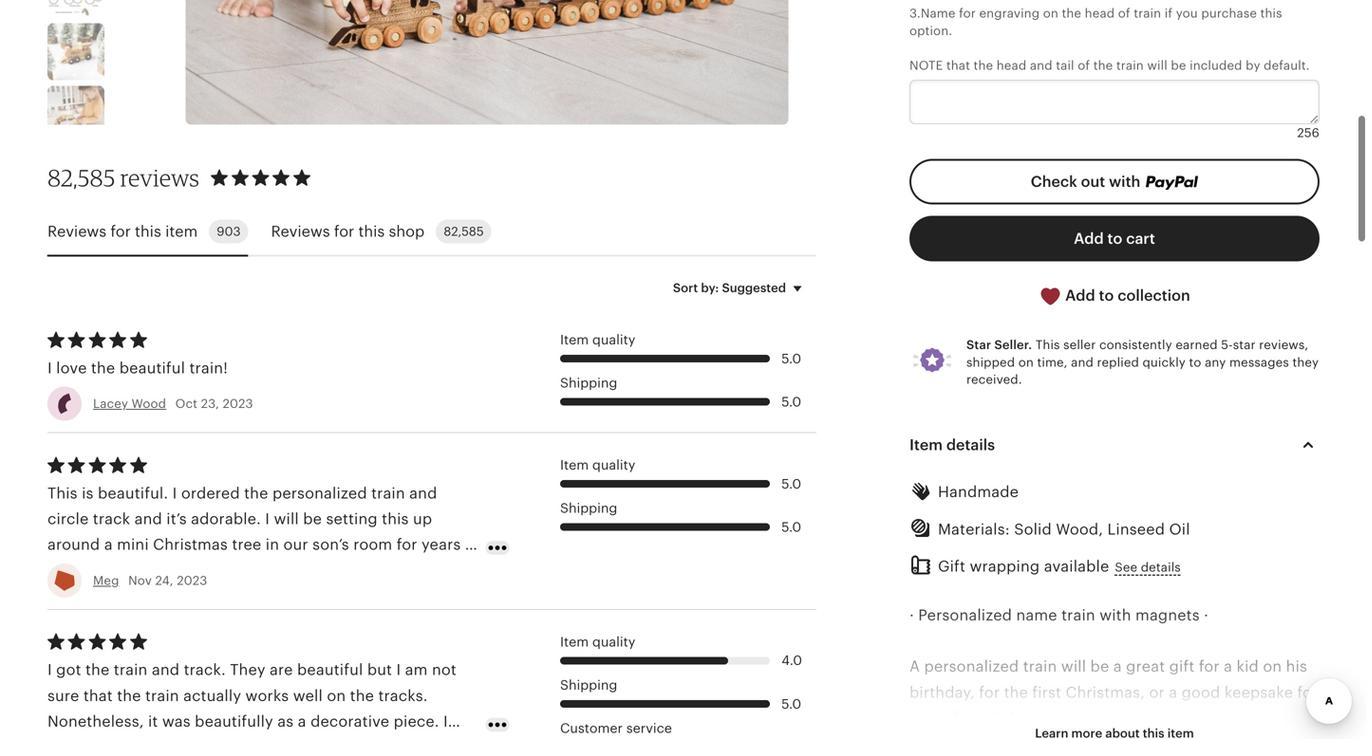 Task type: vqa. For each thing, say whether or not it's contained in the screenshot.
'What'
no



Task type: describe. For each thing, give the bounding box(es) containing it.
i left am
[[397, 662, 401, 679]]

the right the love on the left
[[91, 360, 115, 377]]

up
[[413, 511, 432, 528]]

his
[[1287, 659, 1308, 676]]

this is beautiful. i ordered the personalized train and circle track and it's adorable. i will be setting this up around a mini christmas tree in our son's room for years to come!!
[[47, 485, 481, 580]]

shipped
[[967, 356, 1016, 370]]

train up it
[[145, 688, 179, 705]]

of for train
[[1119, 6, 1131, 21]]

to inside i got the train and track. they are beautiful but i am not sure that the train actually works well on the tracks. nonetheless, it was beautifully as a decorative piece. i also have to say that their customer service is awesome 🤩
[[121, 740, 136, 740]]

train inside this is beautiful. i ordered the personalized train and circle track and it's adorable. i will be setting this up around a mini christmas tree in our son's room for years to come!!
[[372, 485, 405, 502]]

service inside i got the train and track. they are beautiful but i am not sure that the train actually works well on the tracks. nonetheless, it was beautifully as a decorative piece. i also have to say that their customer service is awesome 🤩
[[315, 740, 369, 740]]

the right note
[[974, 58, 994, 72]]

to inside this is beautiful. i ordered the personalized train and circle track and it's adorable. i will be setting this up around a mini christmas tree in our son's room for years to come!!
[[465, 537, 481, 554]]

i up in
[[265, 511, 270, 528]]

item details button
[[893, 423, 1337, 469]]

star
[[967, 338, 992, 353]]

quality for lacey wood oct 23, 2023
[[593, 332, 636, 348]]

great
[[1127, 659, 1166, 676]]

linseed
[[1108, 521, 1166, 539]]

this seller consistently earned 5-star reviews, shipped on time, and replied quickly to any messages they received.
[[967, 338, 1320, 387]]

on inside 3.name for engraving on the head of train if you purchase this option.
[[1044, 6, 1059, 21]]

shipping for meg nov 24, 2023
[[560, 501, 618, 516]]

beautiful.
[[98, 485, 168, 502]]

materials:
[[939, 521, 1011, 539]]

train inside a personalized train will be a great gift for a kid on his birthday, for the first christmas, or a good keepsake for a newborn baby.
[[1024, 659, 1058, 676]]

seller.
[[995, 338, 1033, 353]]

personalized inside a personalized train will be a great gift for a kid on his birthday, for the first christmas, or a good keepsake for a newborn baby.
[[925, 659, 1020, 676]]

1 · from the left
[[910, 607, 915, 624]]

decorative
[[311, 714, 390, 731]]

will inside a personalized train will be a great gift for a kid on his birthday, for the first christmas, or a good keepsake for a newborn baby.
[[1062, 659, 1087, 676]]

a right or
[[1170, 685, 1178, 702]]

reviews for reviews for this shop
[[271, 223, 330, 240]]

this left item
[[135, 223, 161, 240]]

not
[[432, 662, 457, 679]]

reviews for reviews for this item
[[47, 223, 107, 240]]

good
[[1182, 685, 1221, 702]]

personalized
[[919, 607, 1013, 624]]

engraving
[[980, 6, 1040, 21]]

Add your personalization text field
[[910, 80, 1320, 125]]

time,
[[1038, 356, 1068, 370]]

train right 'got'
[[114, 662, 148, 679]]

well
[[293, 688, 323, 705]]

gift wrapping available see details
[[939, 559, 1182, 576]]

a inside this is beautiful. i ordered the personalized train and circle track and it's adorable. i will be setting this up around a mini christmas tree in our son's room for years to come!!
[[104, 537, 113, 554]]

personalized inside this is beautiful. i ordered the personalized train and circle track and it's adorable. i will be setting this up around a mini christmas tree in our son's room for years to come!!
[[273, 485, 367, 502]]

if
[[1165, 6, 1173, 21]]

on inside a personalized train will be a great gift for a kid on his birthday, for the first christmas, or a good keepsake for a newborn baby.
[[1264, 659, 1283, 676]]

christmas
[[153, 537, 228, 554]]

the inside a personalized train will be a great gift for a kid on his birthday, for the first christmas, or a good keepsake for a newborn baby.
[[1005, 685, 1029, 702]]

am
[[405, 662, 428, 679]]

the right 'got'
[[86, 662, 110, 679]]

you
[[1177, 6, 1199, 21]]

star seller.
[[967, 338, 1033, 353]]

a personalized train will be a great gift for a kid on his birthday, for the first christmas, or a good keepsake for a newborn baby.
[[910, 659, 1319, 728]]

for up baby.
[[980, 685, 1000, 702]]

are
[[270, 662, 293, 679]]

they
[[230, 662, 266, 679]]

room
[[354, 537, 393, 554]]

item quality for lacey wood oct 23, 2023
[[560, 332, 636, 348]]

to left the cart
[[1108, 230, 1123, 247]]

3 5.0 from the top
[[782, 477, 802, 492]]

a down the birthday,
[[910, 711, 919, 728]]

shop
[[389, 223, 425, 240]]

customer
[[241, 740, 311, 740]]

in
[[266, 537, 279, 554]]

tail
[[1056, 58, 1075, 72]]

reviews for this shop
[[271, 223, 425, 240]]

82,585 for 82,585 reviews
[[47, 164, 115, 192]]

beautiful inside i got the train and track. they are beautiful but i am not sure that the train actually works well on the tracks. nonetheless, it was beautifully as a decorative piece. i also have to say that their customer service is awesome 🤩
[[297, 662, 363, 679]]

a left kid on the bottom right of page
[[1225, 659, 1233, 676]]

for inside this is beautiful. i ordered the personalized train and circle track and it's adorable. i will be setting this up around a mini christmas tree in our son's room for years to come!!
[[397, 537, 418, 554]]

2 · from the left
[[1205, 607, 1209, 624]]

or
[[1150, 685, 1165, 702]]

and left it's
[[134, 511, 162, 528]]

train inside 3.name for engraving on the head of train if you purchase this option.
[[1134, 6, 1162, 21]]

works
[[246, 688, 289, 705]]

solid
[[1015, 521, 1052, 539]]

1 horizontal spatial 2023
[[223, 397, 253, 411]]

gift
[[939, 559, 966, 576]]

by
[[1246, 58, 1261, 72]]

head inside 3.name for engraving on the head of train if you purchase this option.
[[1085, 6, 1115, 21]]

the up nonetheless, at the left bottom of page
[[117, 688, 141, 705]]

got
[[56, 662, 81, 679]]

1 5.0 from the top
[[782, 351, 802, 366]]

oil
[[1170, 521, 1191, 539]]

a
[[910, 659, 921, 676]]

item details
[[910, 437, 996, 454]]

sort
[[673, 281, 698, 295]]

reviews,
[[1260, 338, 1309, 353]]

this left shop
[[359, 223, 385, 240]]

any
[[1206, 356, 1227, 370]]

handmade
[[939, 484, 1019, 501]]

4 5.0 from the top
[[782, 520, 802, 535]]

of for the
[[1078, 58, 1091, 72]]

nov
[[128, 574, 152, 588]]

replied
[[1098, 356, 1140, 370]]

0 horizontal spatial 2023
[[177, 574, 207, 588]]

add to cart
[[1074, 230, 1156, 247]]

add to cart button
[[910, 216, 1320, 262]]

seller
[[1064, 338, 1097, 353]]

3 quality from the top
[[593, 635, 636, 650]]

track
[[93, 511, 130, 528]]

for down 82,585 reviews on the top left
[[111, 223, 131, 240]]

say
[[140, 740, 164, 740]]

it's
[[166, 511, 187, 528]]

quickly
[[1143, 356, 1186, 370]]

see details link
[[1116, 560, 1182, 577]]

oct
[[175, 397, 198, 411]]

i up it's
[[173, 485, 177, 502]]

star
[[1234, 338, 1256, 353]]

they
[[1293, 356, 1320, 370]]

check
[[1031, 173, 1078, 190]]

reviews
[[120, 164, 200, 192]]

tree
[[232, 537, 262, 554]]

mini
[[117, 537, 149, 554]]

0 vertical spatial will
[[1148, 58, 1168, 72]]

love
[[56, 360, 87, 377]]

purchase
[[1202, 6, 1258, 21]]

for up the good
[[1200, 659, 1220, 676]]

add to collection button
[[910, 273, 1320, 320]]

🤩
[[463, 740, 478, 740]]

and left tail
[[1030, 58, 1053, 72]]



Task type: locate. For each thing, give the bounding box(es) containing it.
is inside this is beautiful. i ordered the personalized train and circle track and it's adorable. i will be setting this up around a mini christmas tree in our son's room for years to come!!
[[82, 485, 94, 502]]

24,
[[155, 574, 174, 588]]

is inside i got the train and track. they are beautiful but i am not sure that the train actually works well on the tracks. nonetheless, it was beautifully as a decorative piece. i also have to say that their customer service is awesome 🤩
[[373, 740, 385, 740]]

wood,
[[1057, 521, 1104, 539]]

was
[[162, 714, 191, 731]]

and down seller
[[1072, 356, 1094, 370]]

the
[[1062, 6, 1082, 21], [974, 58, 994, 72], [1094, 58, 1114, 72], [91, 360, 115, 377], [244, 485, 268, 502], [86, 662, 110, 679], [1005, 685, 1029, 702], [117, 688, 141, 705], [350, 688, 374, 705]]

option.
[[910, 24, 953, 38]]

of inside 3.name for engraving on the head of train if you purchase this option.
[[1119, 6, 1131, 21]]

this inside this is beautiful. i ordered the personalized train and circle track and it's adorable. i will be setting this up around a mini christmas tree in our son's room for years to come!!
[[382, 511, 409, 528]]

0 vertical spatial details
[[947, 437, 996, 454]]

be left included
[[1172, 58, 1187, 72]]

the inside 3.name for engraving on the head of train if you purchase this option.
[[1062, 6, 1082, 21]]

this for is
[[47, 485, 78, 502]]

0 vertical spatial personalized
[[273, 485, 367, 502]]

christmas,
[[1066, 685, 1146, 702]]

item quality for meg nov 24, 2023
[[560, 458, 636, 473]]

details inside gift wrapping available see details
[[1142, 561, 1182, 575]]

and inside this seller consistently earned 5-star reviews, shipped on time, and replied quickly to any messages they received.
[[1072, 356, 1094, 370]]

materials: solid wood, linseed oil
[[939, 521, 1191, 539]]

this left up
[[382, 511, 409, 528]]

1 horizontal spatial personalized
[[925, 659, 1020, 676]]

5-
[[1222, 338, 1234, 353]]

add for add to collection
[[1066, 287, 1096, 304]]

82,585 for 82,585
[[444, 225, 484, 239]]

available
[[1045, 559, 1110, 576]]

1 vertical spatial will
[[274, 511, 299, 528]]

0 horizontal spatial 82,585
[[47, 164, 115, 192]]

a right the as
[[298, 714, 307, 731]]

add for add to cart
[[1074, 230, 1104, 247]]

beautiful up the wood
[[119, 360, 185, 377]]

0 vertical spatial of
[[1119, 6, 1131, 21]]

be inside a personalized train will be a great gift for a kid on his birthday, for the first christmas, or a good keepsake for a newborn baby.
[[1091, 659, 1110, 676]]

1 vertical spatial 2023
[[177, 574, 207, 588]]

1 horizontal spatial will
[[1062, 659, 1087, 676]]

add left the cart
[[1074, 230, 1104, 247]]

to left "collection"
[[1100, 287, 1115, 304]]

· personalized name train with magnets ·
[[910, 607, 1209, 624]]

with down see on the right
[[1100, 607, 1132, 624]]

1 horizontal spatial head
[[1085, 6, 1115, 21]]

with right the out
[[1110, 173, 1141, 190]]

2 horizontal spatial will
[[1148, 58, 1168, 72]]

tracks.
[[379, 688, 428, 705]]

of
[[1119, 6, 1131, 21], [1078, 58, 1091, 72]]

1 vertical spatial shipping
[[560, 501, 618, 516]]

is down decorative
[[373, 740, 385, 740]]

lacey wood oct 23, 2023
[[93, 397, 253, 411]]

consistently
[[1100, 338, 1173, 353]]

0 horizontal spatial this
[[47, 485, 78, 502]]

cart
[[1127, 230, 1156, 247]]

tab list
[[47, 208, 817, 257]]

keepsake
[[1225, 685, 1294, 702]]

piece.
[[394, 714, 439, 731]]

add to collection
[[1062, 287, 1191, 304]]

a left mini
[[104, 537, 113, 554]]

received.
[[967, 373, 1023, 387]]

the up decorative
[[350, 688, 374, 705]]

0 horizontal spatial of
[[1078, 58, 1091, 72]]

0 vertical spatial this
[[1036, 338, 1061, 353]]

setting
[[326, 511, 378, 528]]

check out with button
[[910, 159, 1320, 205]]

the up tail
[[1062, 6, 1082, 21]]

beautiful up well
[[297, 662, 363, 679]]

of left if
[[1119, 6, 1131, 21]]

1 horizontal spatial be
[[1091, 659, 1110, 676]]

1 horizontal spatial details
[[1142, 561, 1182, 575]]

be inside this is beautiful. i ordered the personalized train and circle track and it's adorable. i will be setting this up around a mini christmas tree in our son's room for years to come!!
[[303, 511, 322, 528]]

on down seller.
[[1019, 356, 1034, 370]]

birthday,
[[910, 685, 975, 702]]

3 shipping from the top
[[560, 678, 618, 693]]

and left the track.
[[152, 662, 180, 679]]

lacey wood link
[[93, 397, 166, 411]]

0 horizontal spatial service
[[315, 740, 369, 740]]

0 horizontal spatial details
[[947, 437, 996, 454]]

23,
[[201, 397, 219, 411]]

1 vertical spatial add
[[1066, 287, 1096, 304]]

out
[[1082, 173, 1106, 190]]

1 horizontal spatial 82,585
[[444, 225, 484, 239]]

2 vertical spatial item quality
[[560, 635, 636, 650]]

awesome
[[389, 740, 459, 740]]

train right name on the bottom
[[1062, 607, 1096, 624]]

lacey
[[93, 397, 128, 411]]

head
[[1085, 6, 1115, 21], [997, 58, 1027, 72]]

tab list containing reviews for this item
[[47, 208, 817, 257]]

1 vertical spatial quality
[[593, 458, 636, 473]]

2 vertical spatial quality
[[593, 635, 636, 650]]

1 vertical spatial that
[[83, 688, 113, 705]]

2 horizontal spatial be
[[1172, 58, 1187, 72]]

a
[[104, 537, 113, 554], [1114, 659, 1123, 676], [1225, 659, 1233, 676], [1170, 685, 1178, 702], [910, 711, 919, 728], [298, 714, 307, 731]]

note that the head and tail of the train will be included by default.
[[910, 58, 1311, 72]]

4.0
[[782, 654, 803, 669]]

and up up
[[410, 485, 437, 502]]

name
[[1017, 607, 1058, 624]]

for down up
[[397, 537, 418, 554]]

personalized up the birthday,
[[925, 659, 1020, 676]]

nonetheless,
[[47, 714, 144, 731]]

2023 right the "23,"
[[223, 397, 253, 411]]

baby.
[[992, 711, 1033, 728]]

reviews for this item
[[47, 223, 198, 240]]

2 vertical spatial be
[[1091, 659, 1110, 676]]

1 horizontal spatial reviews
[[271, 223, 330, 240]]

sort by: suggested
[[673, 281, 787, 295]]

to inside this seller consistently earned 5-star reviews, shipped on time, and replied quickly to any messages they received.
[[1190, 356, 1202, 370]]

0 horizontal spatial that
[[83, 688, 113, 705]]

beautifully
[[195, 714, 273, 731]]

train up "setting"
[[372, 485, 405, 502]]

note
[[910, 58, 944, 72]]

82,585 right shop
[[444, 225, 484, 239]]

circle
[[47, 511, 89, 528]]

suggested
[[722, 281, 787, 295]]

sort by: suggested button
[[659, 268, 824, 308]]

2 vertical spatial that
[[169, 740, 198, 740]]

that
[[947, 58, 971, 72], [83, 688, 113, 705], [169, 740, 198, 740]]

1 vertical spatial service
[[315, 740, 369, 740]]

check out with
[[1031, 173, 1145, 190]]

reviews right 903
[[271, 223, 330, 240]]

beautiful
[[119, 360, 185, 377], [297, 662, 363, 679]]

to left say
[[121, 740, 136, 740]]

0 vertical spatial shipping
[[560, 376, 618, 391]]

0 horizontal spatial ·
[[910, 607, 915, 624]]

3.name
[[910, 6, 956, 21]]

on inside i got the train and track. they are beautiful but i am not sure that the train actually works well on the tracks. nonetheless, it was beautifully as a decorative piece. i also have to say that their customer service is awesome 🤩
[[327, 688, 346, 705]]

will inside this is beautiful. i ordered the personalized train and circle track and it's adorable. i will be setting this up around a mini christmas tree in our son's room for years to come!!
[[274, 511, 299, 528]]

5.0
[[782, 351, 802, 366], [782, 395, 802, 410], [782, 477, 802, 492], [782, 520, 802, 535], [782, 697, 802, 712]]

train!
[[190, 360, 228, 377]]

head up note that the head and tail of the train will be included by default.
[[1085, 6, 1115, 21]]

1 quality from the top
[[593, 332, 636, 348]]

personalized train name with magnets christmas gift toddler image 8 image
[[47, 23, 104, 80]]

0 vertical spatial that
[[947, 58, 971, 72]]

the up baby.
[[1005, 685, 1029, 702]]

0 vertical spatial 82,585
[[47, 164, 115, 192]]

for
[[960, 6, 976, 21], [111, 223, 131, 240], [334, 223, 355, 240], [397, 537, 418, 554], [1200, 659, 1220, 676], [980, 685, 1000, 702], [1298, 685, 1319, 702]]

this inside 3.name for engraving on the head of train if you purchase this option.
[[1261, 6, 1283, 21]]

on right engraving on the top right of the page
[[1044, 6, 1059, 21]]

will down if
[[1148, 58, 1168, 72]]

82,585 reviews
[[47, 164, 200, 192]]

by:
[[701, 281, 719, 295]]

0 horizontal spatial reviews
[[47, 223, 107, 240]]

1 vertical spatial details
[[1142, 561, 1182, 575]]

1 vertical spatial beautiful
[[297, 662, 363, 679]]

1 horizontal spatial is
[[373, 740, 385, 740]]

kid
[[1237, 659, 1260, 676]]

1 vertical spatial of
[[1078, 58, 1091, 72]]

this for seller
[[1036, 338, 1061, 353]]

of right tail
[[1078, 58, 1091, 72]]

1 vertical spatial head
[[997, 58, 1027, 72]]

0 vertical spatial add
[[1074, 230, 1104, 247]]

on inside this seller consistently earned 5-star reviews, shipped on time, and replied quickly to any messages they received.
[[1019, 356, 1034, 370]]

this
[[1036, 338, 1061, 353], [47, 485, 78, 502]]

1 vertical spatial is
[[373, 740, 385, 740]]

1 horizontal spatial ·
[[1205, 607, 1209, 624]]

a left the great
[[1114, 659, 1123, 676]]

service right customer
[[627, 722, 672, 737]]

on right well
[[327, 688, 346, 705]]

reviews down 82,585 reviews on the top left
[[47, 223, 107, 240]]

1 shipping from the top
[[560, 376, 618, 391]]

1 item quality from the top
[[560, 332, 636, 348]]

and inside i got the train and track. they are beautiful but i am not sure that the train actually works well on the tracks. nonetheless, it was beautifully as a decorative piece. i also have to say that their customer service is awesome 🤩
[[152, 662, 180, 679]]

3 item quality from the top
[[560, 635, 636, 650]]

82,585 down personalized train name with magnets christmas gift toddler image 9
[[47, 164, 115, 192]]

1 vertical spatial this
[[47, 485, 78, 502]]

customer
[[560, 722, 623, 737]]

this inside this seller consistently earned 5-star reviews, shipped on time, and replied quickly to any messages they received.
[[1036, 338, 1061, 353]]

that right note
[[947, 58, 971, 72]]

a inside i got the train and track. they are beautiful but i am not sure that the train actually works well on the tracks. nonetheless, it was beautifully as a decorative piece. i also have to say that their customer service is awesome 🤩
[[298, 714, 307, 731]]

personalized
[[273, 485, 367, 502], [925, 659, 1020, 676]]

1 vertical spatial 82,585
[[444, 225, 484, 239]]

2023
[[223, 397, 253, 411], [177, 574, 207, 588]]

service down decorative
[[315, 740, 369, 740]]

be up our
[[303, 511, 322, 528]]

with inside button
[[1110, 173, 1141, 190]]

details inside dropdown button
[[947, 437, 996, 454]]

1 horizontal spatial beautiful
[[297, 662, 363, 679]]

magnets
[[1136, 607, 1200, 624]]

this up time,
[[1036, 338, 1061, 353]]

for left shop
[[334, 223, 355, 240]]

years
[[422, 537, 461, 554]]

add up seller
[[1066, 287, 1096, 304]]

our
[[284, 537, 309, 554]]

head down engraving on the top right of the page
[[997, 58, 1027, 72]]

0 vertical spatial item quality
[[560, 332, 636, 348]]

0 horizontal spatial beautiful
[[119, 360, 185, 377]]

2 horizontal spatial that
[[947, 58, 971, 72]]

0 horizontal spatial will
[[274, 511, 299, 528]]

earned
[[1176, 338, 1218, 353]]

with
[[1110, 173, 1141, 190], [1100, 607, 1132, 624]]

is up circle
[[82, 485, 94, 502]]

come!!
[[47, 563, 99, 580]]

i got the train and track. they are beautiful but i am not sure that the train actually works well on the tracks. nonetheless, it was beautifully as a decorative piece. i also have to say that their customer service is awesome 🤩
[[47, 662, 478, 740]]

train
[[1134, 6, 1162, 21], [1117, 58, 1145, 72], [372, 485, 405, 502], [1062, 607, 1096, 624], [1024, 659, 1058, 676], [114, 662, 148, 679], [145, 688, 179, 705]]

0 vertical spatial head
[[1085, 6, 1115, 21]]

0 vertical spatial be
[[1172, 58, 1187, 72]]

for inside 3.name for engraving on the head of train if you purchase this option.
[[960, 6, 976, 21]]

and
[[1030, 58, 1053, 72], [1072, 356, 1094, 370], [410, 485, 437, 502], [134, 511, 162, 528], [152, 662, 180, 679]]

train left if
[[1134, 6, 1162, 21]]

0 horizontal spatial be
[[303, 511, 322, 528]]

customer service
[[560, 722, 672, 737]]

1 horizontal spatial this
[[1036, 338, 1061, 353]]

ordered
[[181, 485, 240, 502]]

to down earned
[[1190, 356, 1202, 370]]

0 vertical spatial with
[[1110, 173, 1141, 190]]

train up first
[[1024, 659, 1058, 676]]

· up a
[[910, 607, 915, 624]]

0 horizontal spatial head
[[997, 58, 1027, 72]]

this up circle
[[47, 485, 78, 502]]

quality for meg nov 24, 2023
[[593, 458, 636, 473]]

2023 right 24,
[[177, 574, 207, 588]]

on left his
[[1264, 659, 1283, 676]]

1 vertical spatial with
[[1100, 607, 1132, 624]]

that up nonetheless, at the left bottom of page
[[83, 688, 113, 705]]

this inside this is beautiful. i ordered the personalized train and circle track and it's adorable. i will be setting this up around a mini christmas tree in our son's room for years to come!!
[[47, 485, 78, 502]]

personalized up "setting"
[[273, 485, 367, 502]]

to right years
[[465, 537, 481, 554]]

i love the beautiful train!
[[47, 360, 228, 377]]

their
[[202, 740, 237, 740]]

0 vertical spatial service
[[627, 722, 672, 737]]

1 horizontal spatial that
[[169, 740, 198, 740]]

i up awesome
[[444, 714, 448, 731]]

shipping for lacey wood oct 23, 2023
[[560, 376, 618, 391]]

for down his
[[1298, 685, 1319, 702]]

sure
[[47, 688, 79, 705]]

1 vertical spatial be
[[303, 511, 322, 528]]

personalized train name with magnets christmas gift toddler image 9 image
[[47, 86, 104, 143]]

2 vertical spatial shipping
[[560, 678, 618, 693]]

0 vertical spatial beautiful
[[119, 360, 185, 377]]

0 vertical spatial 2023
[[223, 397, 253, 411]]

0 vertical spatial is
[[82, 485, 94, 502]]

the up adorable.
[[244, 485, 268, 502]]

1 vertical spatial item quality
[[560, 458, 636, 473]]

82,585 inside tab list
[[444, 225, 484, 239]]

the right tail
[[1094, 58, 1114, 72]]

i left 'got'
[[47, 662, 52, 679]]

it
[[148, 714, 158, 731]]

2 quality from the top
[[593, 458, 636, 473]]

2 reviews from the left
[[271, 223, 330, 240]]

train up add your personalization text field
[[1117, 58, 1145, 72]]

will up first
[[1062, 659, 1087, 676]]

i left the love on the left
[[47, 360, 52, 377]]

2 item quality from the top
[[560, 458, 636, 473]]

meg
[[93, 574, 119, 588]]

2 vertical spatial will
[[1062, 659, 1087, 676]]

messages
[[1230, 356, 1290, 370]]

that down the was
[[169, 740, 198, 740]]

0 vertical spatial quality
[[593, 332, 636, 348]]

item inside dropdown button
[[910, 437, 943, 454]]

1 vertical spatial personalized
[[925, 659, 1020, 676]]

wrapping
[[970, 559, 1040, 576]]

details up the handmade
[[947, 437, 996, 454]]

will up our
[[274, 511, 299, 528]]

for right 3.name
[[960, 6, 976, 21]]

0 horizontal spatial is
[[82, 485, 94, 502]]

this right purchase
[[1261, 6, 1283, 21]]

0 horizontal spatial personalized
[[273, 485, 367, 502]]

· right the magnets
[[1205, 607, 1209, 624]]

details right see on the right
[[1142, 561, 1182, 575]]

be up the christmas,
[[1091, 659, 1110, 676]]

1 horizontal spatial of
[[1119, 6, 1131, 21]]

5 5.0 from the top
[[782, 697, 802, 712]]

the inside this is beautiful. i ordered the personalized train and circle track and it's adorable. i will be setting this up around a mini christmas tree in our son's room for years to come!!
[[244, 485, 268, 502]]

but
[[367, 662, 392, 679]]

1 horizontal spatial service
[[627, 722, 672, 737]]

2 shipping from the top
[[560, 501, 618, 516]]

1 reviews from the left
[[47, 223, 107, 240]]

is
[[82, 485, 94, 502], [373, 740, 385, 740]]

2 5.0 from the top
[[782, 395, 802, 410]]

903
[[217, 225, 241, 239]]



